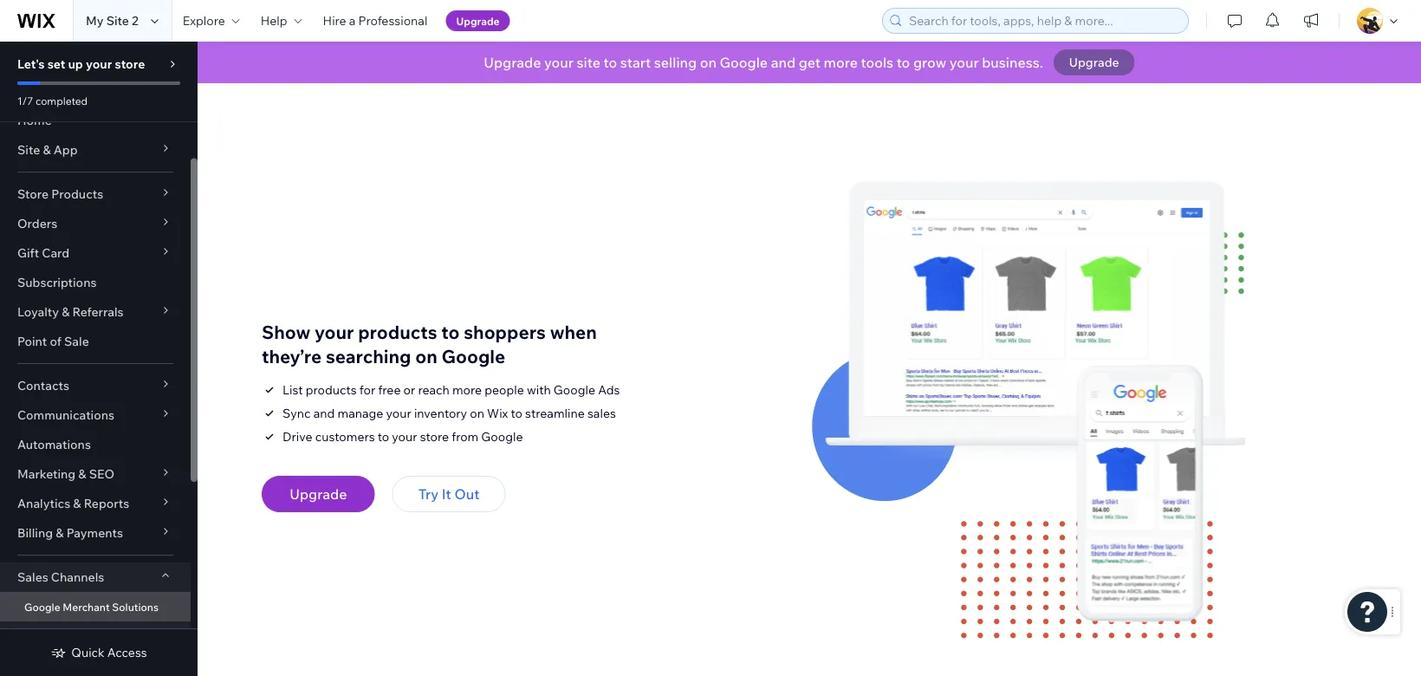 Task type: describe. For each thing, give the bounding box(es) containing it.
home link
[[0, 106, 191, 135]]

store
[[17, 186, 49, 202]]

ads
[[598, 382, 620, 397]]

wix
[[487, 406, 508, 421]]

try it out button
[[392, 476, 506, 512]]

sales
[[588, 406, 616, 421]]

manage
[[338, 406, 384, 421]]

merchant
[[63, 600, 110, 613]]

google inside show your products to shoppers when they're searching on google
[[442, 345, 506, 368]]

billing & payments
[[17, 525, 123, 540]]

list
[[283, 382, 303, 397]]

free
[[378, 382, 401, 397]]

it
[[442, 485, 451, 503]]

gift card button
[[0, 238, 191, 268]]

sales channels
[[17, 569, 104, 585]]

2 horizontal spatial on
[[700, 54, 717, 71]]

analytics & reports
[[17, 496, 129, 511]]

and inside list products for free or reach more people with google ads sync and manage your inventory on wix to streamline sales drive customers to your store from google
[[314, 406, 335, 421]]

to inside show your products to shoppers when they're searching on google
[[441, 320, 460, 343]]

billing
[[17, 525, 53, 540]]

upgrade for upgrade button to the middle
[[456, 14, 500, 27]]

google merchant solutions
[[24, 600, 159, 613]]

orders
[[17, 216, 57, 231]]

more inside list products for free or reach more people with google ads sync and manage your inventory on wix to streamline sales drive customers to your store from google
[[452, 382, 482, 397]]

loyalty & referrals
[[17, 304, 124, 319]]

upgrade left site
[[484, 54, 541, 71]]

site
[[577, 54, 601, 71]]

reach
[[418, 382, 450, 397]]

google down the 'wix'
[[481, 429, 523, 444]]

show your products to shoppers when they're searching on google
[[262, 320, 597, 368]]

hire a professional
[[323, 13, 428, 28]]

gift card
[[17, 245, 70, 260]]

subscriptions
[[17, 275, 97, 290]]

sync
[[283, 406, 311, 421]]

your left site
[[544, 54, 574, 71]]

get
[[799, 54, 821, 71]]

marketing
[[17, 466, 76, 482]]

products inside show your products to shoppers when they're searching on google
[[358, 320, 437, 343]]

referrals
[[72, 304, 124, 319]]

your down the inventory
[[392, 429, 417, 444]]

google merchant solutions link
[[0, 592, 191, 622]]

app
[[54, 142, 78, 157]]

subscriptions link
[[0, 268, 191, 297]]

inventory
[[414, 406, 467, 421]]

1/7 completed
[[17, 94, 88, 107]]

business.
[[982, 54, 1043, 71]]

hire a professional link
[[313, 0, 438, 42]]

channels
[[51, 569, 104, 585]]

1 horizontal spatial site
[[106, 13, 129, 28]]

your down free
[[386, 406, 412, 421]]

of
[[50, 334, 61, 349]]

to down manage at left
[[378, 429, 389, 444]]

card
[[42, 245, 70, 260]]

completed
[[36, 94, 88, 107]]

sale
[[64, 334, 89, 349]]

on inside list products for free or reach more people with google ads sync and manage your inventory on wix to streamline sales drive customers to your store from google
[[470, 406, 485, 421]]

reports
[[84, 496, 129, 511]]

point of sale link
[[0, 327, 191, 356]]

analytics & reports button
[[0, 489, 191, 518]]

from
[[452, 429, 479, 444]]

automations link
[[0, 430, 191, 459]]

for
[[360, 382, 376, 397]]

google left get
[[720, 54, 768, 71]]

store inside list products for free or reach more people with google ads sync and manage your inventory on wix to streamline sales drive customers to your store from google
[[420, 429, 449, 444]]

0 vertical spatial and
[[771, 54, 796, 71]]

up
[[68, 56, 83, 72]]

store products button
[[0, 179, 191, 209]]

& for marketing
[[78, 466, 86, 482]]

site & app
[[17, 142, 78, 157]]

store inside sidebar element
[[115, 56, 145, 72]]

contacts button
[[0, 371, 191, 400]]

billing & payments button
[[0, 518, 191, 548]]

to right the 'wix'
[[511, 406, 523, 421]]

marketing & seo button
[[0, 459, 191, 489]]

1 horizontal spatial upgrade button
[[446, 10, 510, 31]]

Search for tools, apps, help & more... field
[[904, 9, 1183, 33]]

people
[[485, 382, 524, 397]]

& for site
[[43, 142, 51, 157]]

google inside the google merchant solutions 'link'
[[24, 600, 60, 613]]

explore
[[183, 13, 225, 28]]



Task type: locate. For each thing, give the bounding box(es) containing it.
products left for
[[306, 382, 357, 397]]

& for analytics
[[73, 496, 81, 511]]

0 horizontal spatial products
[[306, 382, 357, 397]]

store products
[[17, 186, 103, 202]]

google
[[720, 54, 768, 71], [442, 345, 506, 368], [554, 382, 596, 397], [481, 429, 523, 444], [24, 600, 60, 613]]

upgrade button
[[446, 10, 510, 31], [1054, 49, 1135, 75], [262, 476, 375, 512]]

and
[[771, 54, 796, 71], [314, 406, 335, 421]]

2
[[132, 13, 138, 28]]

0 horizontal spatial and
[[314, 406, 335, 421]]

more
[[824, 54, 858, 71], [452, 382, 482, 397]]

hire
[[323, 13, 346, 28]]

1 vertical spatial on
[[415, 345, 438, 368]]

on inside show your products to shoppers when they're searching on google
[[415, 345, 438, 368]]

1 vertical spatial more
[[452, 382, 482, 397]]

to right site
[[604, 54, 617, 71]]

upgrade your site to start selling on google and get more tools to grow your business.
[[484, 54, 1043, 71]]

1 vertical spatial store
[[420, 429, 449, 444]]

they're
[[262, 345, 322, 368]]

sidebar element
[[0, 42, 198, 676]]

loyalty & referrals button
[[0, 297, 191, 327]]

1 horizontal spatial and
[[771, 54, 796, 71]]

show
[[262, 320, 311, 343]]

products
[[358, 320, 437, 343], [306, 382, 357, 397]]

1 vertical spatial upgrade button
[[1054, 49, 1135, 75]]

marketing & seo
[[17, 466, 115, 482]]

your right grow
[[950, 54, 979, 71]]

and right sync
[[314, 406, 335, 421]]

out
[[455, 485, 480, 503]]

upgrade button right 'professional' on the left of page
[[446, 10, 510, 31]]

& left seo
[[78, 466, 86, 482]]

start
[[620, 54, 651, 71]]

more right reach
[[452, 382, 482, 397]]

1 vertical spatial and
[[314, 406, 335, 421]]

0 vertical spatial site
[[106, 13, 129, 28]]

to left shoppers
[[441, 320, 460, 343]]

products inside list products for free or reach more people with google ads sync and manage your inventory on wix to streamline sales drive customers to your store from google
[[306, 382, 357, 397]]

products
[[51, 186, 103, 202]]

customers
[[315, 429, 375, 444]]

upgrade down search for tools, apps, help & more... field
[[1069, 55, 1120, 70]]

on
[[700, 54, 717, 71], [415, 345, 438, 368], [470, 406, 485, 421]]

2 vertical spatial upgrade button
[[262, 476, 375, 512]]

set
[[47, 56, 65, 72]]

your inside show your products to shoppers when they're searching on google
[[315, 320, 354, 343]]

my
[[86, 13, 104, 28]]

try it out
[[418, 485, 480, 503]]

communications button
[[0, 400, 191, 430]]

1 vertical spatial site
[[17, 142, 40, 157]]

when
[[550, 320, 597, 343]]

0 horizontal spatial on
[[415, 345, 438, 368]]

help button
[[250, 0, 313, 42]]

your up searching
[[315, 320, 354, 343]]

sales channels button
[[0, 563, 191, 592]]

searching
[[326, 345, 411, 368]]

communications
[[17, 407, 114, 423]]

store down 2
[[115, 56, 145, 72]]

0 vertical spatial products
[[358, 320, 437, 343]]

grow
[[914, 54, 947, 71]]

0 vertical spatial upgrade button
[[446, 10, 510, 31]]

0 horizontal spatial more
[[452, 382, 482, 397]]

home
[[17, 113, 52, 128]]

1 horizontal spatial on
[[470, 406, 485, 421]]

on up reach
[[415, 345, 438, 368]]

0 vertical spatial store
[[115, 56, 145, 72]]

your
[[544, 54, 574, 71], [950, 54, 979, 71], [86, 56, 112, 72], [315, 320, 354, 343], [386, 406, 412, 421], [392, 429, 417, 444]]

orders button
[[0, 209, 191, 238]]

0 horizontal spatial site
[[17, 142, 40, 157]]

let's set up your store
[[17, 56, 145, 72]]

quick access button
[[51, 645, 147, 661]]

automations
[[17, 437, 91, 452]]

quick access
[[71, 645, 147, 660]]

1 horizontal spatial more
[[824, 54, 858, 71]]

shoppers
[[464, 320, 546, 343]]

on left the 'wix'
[[470, 406, 485, 421]]

your right up
[[86, 56, 112, 72]]

gift
[[17, 245, 39, 260]]

site inside dropdown button
[[17, 142, 40, 157]]

& for billing
[[56, 525, 64, 540]]

& for loyalty
[[62, 304, 70, 319]]

& inside loyalty & referrals popup button
[[62, 304, 70, 319]]

site down home
[[17, 142, 40, 157]]

more right get
[[824, 54, 858, 71]]

0 horizontal spatial store
[[115, 56, 145, 72]]

2 vertical spatial on
[[470, 406, 485, 421]]

upgrade for the leftmost upgrade button
[[290, 485, 347, 503]]

analytics
[[17, 496, 70, 511]]

site left 2
[[106, 13, 129, 28]]

& inside analytics & reports popup button
[[73, 496, 81, 511]]

site & app button
[[0, 135, 191, 165]]

& inside billing & payments popup button
[[56, 525, 64, 540]]

payments
[[66, 525, 123, 540]]

& inside the marketing & seo dropdown button
[[78, 466, 86, 482]]

upgrade for rightmost upgrade button
[[1069, 55, 1120, 70]]

try
[[418, 485, 439, 503]]

0 vertical spatial more
[[824, 54, 858, 71]]

google down sales
[[24, 600, 60, 613]]

& right billing
[[56, 525, 64, 540]]

& left 'reports'
[[73, 496, 81, 511]]

or
[[404, 382, 415, 397]]

upgrade down drive
[[290, 485, 347, 503]]

2 horizontal spatial upgrade button
[[1054, 49, 1135, 75]]

upgrade button down drive
[[262, 476, 375, 512]]

1 horizontal spatial store
[[420, 429, 449, 444]]

tools
[[861, 54, 894, 71]]

google up streamline
[[554, 382, 596, 397]]

& left app
[[43, 142, 51, 157]]

point
[[17, 334, 47, 349]]

products up searching
[[358, 320, 437, 343]]

upgrade right 'professional' on the left of page
[[456, 14, 500, 27]]

& right loyalty
[[62, 304, 70, 319]]

contacts
[[17, 378, 69, 393]]

0 horizontal spatial upgrade button
[[262, 476, 375, 512]]

and left get
[[771, 54, 796, 71]]

professional
[[358, 13, 428, 28]]

loyalty
[[17, 304, 59, 319]]

streamline
[[525, 406, 585, 421]]

quick
[[71, 645, 105, 660]]

on right selling
[[700, 54, 717, 71]]

store down the inventory
[[420, 429, 449, 444]]

0 vertical spatial on
[[700, 54, 717, 71]]

your inside sidebar element
[[86, 56, 112, 72]]

help
[[261, 13, 287, 28]]

upgrade button down search for tools, apps, help & more... field
[[1054, 49, 1135, 75]]

google down shoppers
[[442, 345, 506, 368]]

access
[[107, 645, 147, 660]]

let's
[[17, 56, 45, 72]]

1/7
[[17, 94, 33, 107]]

with
[[527, 382, 551, 397]]

my site 2
[[86, 13, 138, 28]]

solutions
[[112, 600, 159, 613]]

to right 'tools'
[[897, 54, 910, 71]]

list products for free or reach more people with google ads sync and manage your inventory on wix to streamline sales drive customers to your store from google
[[283, 382, 620, 444]]

selling
[[654, 54, 697, 71]]

1 horizontal spatial products
[[358, 320, 437, 343]]

& inside the site & app dropdown button
[[43, 142, 51, 157]]

store
[[115, 56, 145, 72], [420, 429, 449, 444]]

drive
[[283, 429, 313, 444]]

seo
[[89, 466, 115, 482]]

1 vertical spatial products
[[306, 382, 357, 397]]

point of sale
[[17, 334, 89, 349]]



Task type: vqa. For each thing, say whether or not it's contained in the screenshot.
Loyalty
yes



